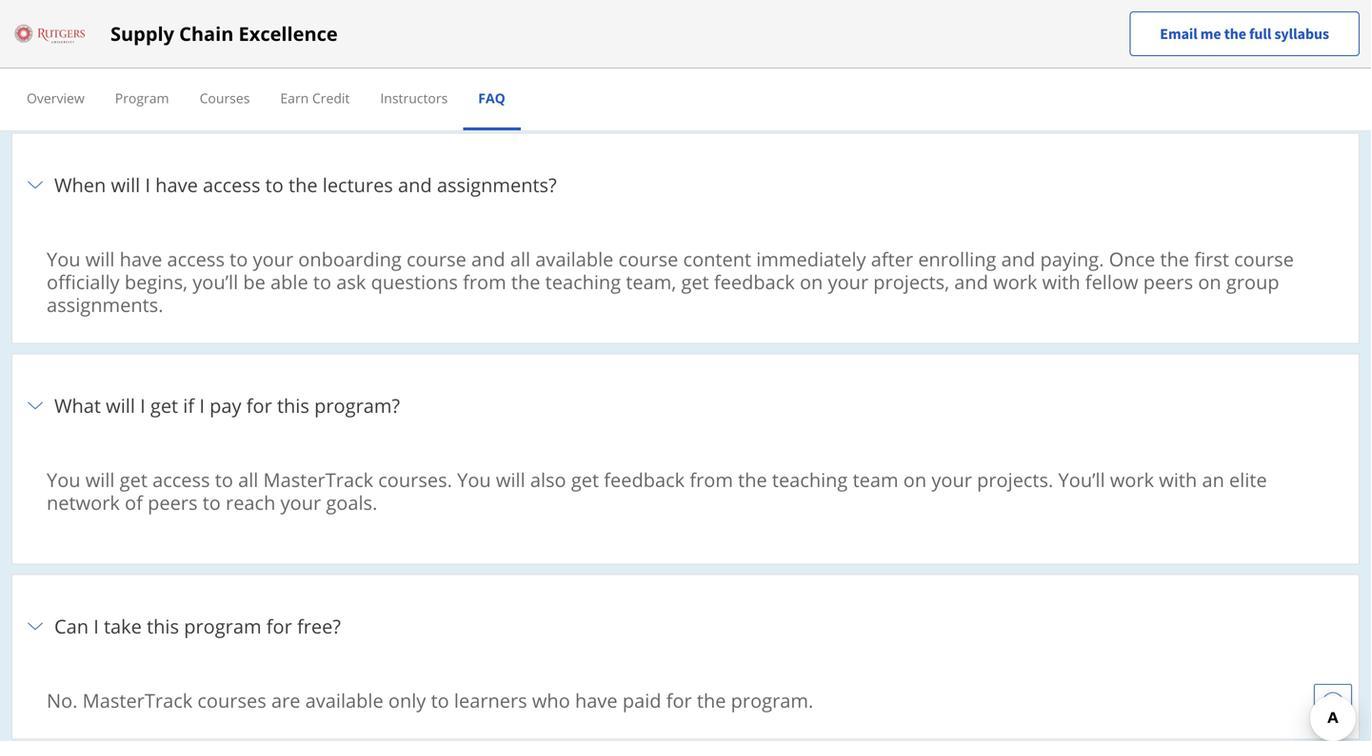 Task type: vqa. For each thing, say whether or not it's contained in the screenshot.
teaching inside the You will get access to all MasterTrack courses. You will also get feedback from the teaching team on your projects. You'll work with an elite network of peers to reach your goals.
yes



Task type: locate. For each thing, give the bounding box(es) containing it.
email me the full syllabus
[[1160, 24, 1329, 43]]

to inside the when will i have access to the lectures and assignments? dropdown button
[[265, 172, 284, 198]]

0 horizontal spatial of
[[125, 490, 143, 516]]

your left the after
[[828, 269, 869, 295]]

1 horizontal spatial feedback
[[714, 269, 795, 295]]

you inside 'you will have access to your onboarding course and all available course content immediately after enrolling and paying. once the first course officially begins, you'll be able to ask questions from the teaching team, get feedback on your projects, and work with fellow peers on group assignments.'
[[47, 246, 81, 272]]

work inside 'you will have access to your onboarding course and all available course content immediately after enrolling and paying. once the first course officially begins, you'll be able to ask questions from the teaching team, get feedback on your projects, and work with fellow peers on group assignments.'
[[993, 269, 1038, 295]]

me
[[1201, 24, 1221, 43]]

1 vertical spatial of
[[125, 490, 143, 516]]

you left may
[[572, 25, 605, 51]]

course right onboarding at the left of page
[[407, 246, 466, 272]]

get inside once you have completed your mastertrack® coursework, you may apply to the online master of science in supply chain management degree program from rutgers business school. if admitted, your mastertrack certificate will equate to 3 credits (equal to one course), allowing you to get a headstart on your degree.
[[47, 71, 75, 97]]

i
[[145, 172, 150, 198], [140, 393, 145, 419], [199, 393, 205, 419], [94, 614, 99, 640]]

0 vertical spatial mastertrack
[[556, 48, 666, 74]]

supply chain excellence
[[110, 20, 338, 47]]

assignments.
[[47, 292, 163, 318]]

program.
[[731, 688, 814, 714]]

on left the after
[[800, 269, 823, 295]]

1 horizontal spatial once
[[1109, 246, 1156, 272]]

group
[[1226, 269, 1280, 295]]

i right can
[[94, 614, 99, 640]]

all down assignments?
[[510, 246, 531, 272]]

1 vertical spatial mastertrack
[[263, 467, 373, 493]]

2 horizontal spatial you
[[1246, 48, 1279, 74]]

supply
[[110, 20, 174, 47], [1006, 25, 1066, 51]]

faq
[[478, 89, 505, 107]]

of right network at the bottom left of the page
[[125, 490, 143, 516]]

0 horizontal spatial all
[[238, 467, 258, 493]]

2 chevron right image from the top
[[24, 615, 47, 638]]

to left 3
[[867, 48, 885, 74]]

when will i have access to the lectures and assignments? button
[[24, 145, 1348, 225]]

credits
[[906, 48, 966, 74]]

1 horizontal spatial teaching
[[772, 467, 848, 493]]

access inside dropdown button
[[203, 172, 260, 198]]

instructors
[[380, 89, 448, 107]]

0 vertical spatial program
[[47, 48, 124, 74]]

network
[[47, 490, 120, 516]]

overview link
[[27, 89, 85, 107]]

1 horizontal spatial from
[[463, 269, 506, 295]]

once up "a"
[[47, 25, 93, 51]]

1 vertical spatial chevron right image
[[24, 615, 47, 638]]

access left reach
[[152, 467, 210, 493]]

peers
[[1144, 269, 1193, 295], [148, 490, 198, 516]]

0 vertical spatial of
[[891, 25, 909, 51]]

will left 'equate'
[[766, 48, 795, 74]]

0 vertical spatial teaching
[[545, 269, 621, 295]]

have up headstart
[[136, 25, 178, 51]]

1 horizontal spatial work
[[1110, 467, 1154, 493]]

0 horizontal spatial peers
[[148, 490, 198, 516]]

for left free? at the bottom left of page
[[266, 614, 292, 640]]

admitted,
[[420, 48, 505, 74]]

2 horizontal spatial course
[[1234, 246, 1294, 272]]

with inside you will get access to all mastertrack courses. you will also get feedback from the teaching team on your projects. you'll work with an elite network of peers to reach your goals.
[[1159, 467, 1197, 493]]

to left lectures
[[265, 172, 284, 198]]

earn
[[280, 89, 309, 107]]

supply up headstart
[[110, 20, 174, 47]]

all down "what will i get if i pay for this program?"
[[238, 467, 258, 493]]

1 vertical spatial program
[[184, 614, 261, 640]]

chevron right image inside the when will i have access to the lectures and assignments? dropdown button
[[24, 174, 47, 196]]

2 horizontal spatial mastertrack
[[556, 48, 666, 74]]

with left the fellow
[[1042, 269, 1081, 295]]

0 vertical spatial chevron right image
[[24, 174, 47, 196]]

list item
[[11, 133, 1360, 355], [11, 354, 1360, 575], [11, 574, 1360, 742]]

0 vertical spatial with
[[1042, 269, 1081, 295]]

1 horizontal spatial course
[[619, 246, 678, 272]]

once
[[47, 25, 93, 51], [1109, 246, 1156, 272]]

when will i have access to the lectures and assignments?
[[54, 172, 562, 198]]

chevron right image for can
[[24, 615, 47, 638]]

1 horizontal spatial of
[[891, 25, 909, 51]]

1 list item from the top
[[11, 133, 1360, 355]]

access down the courses
[[203, 172, 260, 198]]

only
[[388, 688, 426, 714]]

the
[[1224, 24, 1247, 43], [730, 25, 759, 51], [289, 172, 318, 198], [1160, 246, 1190, 272], [511, 269, 540, 295], [738, 467, 767, 493], [697, 688, 726, 714]]

from right questions
[[463, 269, 506, 295]]

syllabus
[[1275, 24, 1329, 43]]

will right what
[[106, 393, 135, 419]]

paid
[[623, 688, 661, 714]]

work inside you will get access to all mastertrack courses. you will also get feedback from the teaching team on your projects. you'll work with an elite network of peers to reach your goals.
[[1110, 467, 1154, 493]]

0 vertical spatial this
[[277, 393, 309, 419]]

will down what
[[85, 467, 115, 493]]

you down what
[[47, 467, 81, 493]]

1 vertical spatial this
[[147, 614, 179, 640]]

1 horizontal spatial you
[[572, 25, 605, 51]]

to left reach
[[203, 490, 221, 516]]

1 vertical spatial available
[[305, 688, 384, 714]]

1 vertical spatial once
[[1109, 246, 1156, 272]]

3 course from the left
[[1234, 246, 1294, 272]]

0 vertical spatial peers
[[1144, 269, 1193, 295]]

0 vertical spatial work
[[993, 269, 1038, 295]]

peers inside you will get access to all mastertrack courses. you will also get feedback from the teaching team on your projects. you'll work with an elite network of peers to reach your goals.
[[148, 490, 198, 516]]

1 vertical spatial for
[[266, 614, 292, 640]]

have inside 'you will have access to your onboarding course and all available course content immediately after enrolling and paying. once the first course officially begins, you'll be able to ask questions from the teaching team, get feedback on your projects, and work with fellow peers on group assignments.'
[[120, 246, 162, 272]]

and down assignments?
[[471, 246, 505, 272]]

from inside once you have completed your mastertrack® coursework, you may apply to the online master of science in supply chain management degree program from rutgers business school. if admitted, your mastertrack certificate will equate to 3 credits (equal to one course), allowing you to get a headstart on your degree.
[[129, 48, 173, 74]]

0 horizontal spatial course
[[407, 246, 466, 272]]

team,
[[626, 269, 676, 295]]

1 chevron right image from the top
[[24, 174, 47, 196]]

and right projects,
[[955, 269, 988, 295]]

0 vertical spatial available
[[536, 246, 614, 272]]

get inside 'you will have access to your onboarding course and all available course content immediately after enrolling and paying. once the first course officially begins, you'll be able to ask questions from the teaching team, get feedback on your projects, and work with fellow peers on group assignments.'
[[681, 269, 709, 295]]

available right are
[[305, 688, 384, 714]]

all inside 'you will have access to your onboarding course and all available course content immediately after enrolling and paying. once the first course officially begins, you'll be able to ask questions from the teaching team, get feedback on your projects, and work with fellow peers on group assignments.'
[[510, 246, 531, 272]]

course right first
[[1234, 246, 1294, 272]]

0 horizontal spatial teaching
[[545, 269, 621, 295]]

course
[[407, 246, 466, 272], [619, 246, 678, 272], [1234, 246, 1294, 272]]

to right only
[[431, 688, 449, 714]]

once right paying. at the top right of the page
[[1109, 246, 1156, 272]]

will left also
[[496, 467, 525, 493]]

you down the full
[[1246, 48, 1279, 74]]

program up courses
[[184, 614, 261, 640]]

also
[[530, 467, 566, 493]]

to left able
[[230, 246, 248, 272]]

have
[[136, 25, 178, 51], [155, 172, 198, 198], [120, 246, 162, 272], [575, 688, 618, 714]]

once inside once you have completed your mastertrack® coursework, you may apply to the online master of science in supply chain management degree program from rutgers business school. if admitted, your mastertrack certificate will equate to 3 credits (equal to one course), allowing you to get a headstart on your degree.
[[47, 25, 93, 51]]

your right reach
[[280, 490, 321, 516]]

1 vertical spatial with
[[1159, 467, 1197, 493]]

list item containing when will i have access to the lectures and assignments?
[[11, 133, 1360, 355]]

who
[[532, 688, 570, 714]]

once you have completed your mastertrack® coursework, you may apply to the online master of science in supply chain management degree program from rutgers business school. if admitted, your mastertrack certificate will equate to 3 credits (equal to one course), allowing you to get a headstart on your degree. list item
[[11, 0, 1360, 134]]

will for you will have access to your onboarding course and all available course content immediately after enrolling and paying. once the first course officially begins, you'll be able to ask questions from the teaching team, get feedback on your projects, and work with fellow peers on group assignments.
[[85, 246, 115, 272]]

your up degree.
[[283, 25, 323, 51]]

you up the assignments.
[[47, 246, 81, 272]]

from down what will i get if i pay for this program? dropdown button
[[690, 467, 733, 493]]

0 horizontal spatial mastertrack
[[83, 688, 193, 714]]

supply right 'in'
[[1006, 25, 1066, 51]]

have right 'who'
[[575, 688, 618, 714]]

program inside dropdown button
[[184, 614, 261, 640]]

on down the completed on the top
[[185, 71, 209, 97]]

0 vertical spatial from
[[129, 48, 173, 74]]

course left content
[[619, 246, 678, 272]]

access inside 'you will have access to your onboarding course and all available course content immediately after enrolling and paying. once the first course officially begins, you'll be able to ask questions from the teaching team, get feedback on your projects, and work with fellow peers on group assignments.'
[[167, 246, 225, 272]]

1 horizontal spatial program
[[184, 614, 261, 640]]

access inside you will get access to all mastertrack courses. you will also get feedback from the teaching team on your projects. you'll work with an elite network of peers to reach your goals.
[[152, 467, 210, 493]]

this left program?
[[277, 393, 309, 419]]

to
[[706, 25, 725, 51], [867, 48, 885, 74], [1031, 48, 1049, 74], [1284, 48, 1302, 74], [265, 172, 284, 198], [230, 246, 248, 272], [313, 269, 331, 295], [215, 467, 233, 493], [203, 490, 221, 516], [431, 688, 449, 714]]

have up the assignments.
[[120, 246, 162, 272]]

1 vertical spatial peers
[[148, 490, 198, 516]]

will inside 'you will have access to your onboarding course and all available course content immediately after enrolling and paying. once the first course officially begins, you'll be able to ask questions from the teaching team, get feedback on your projects, and work with fellow peers on group assignments.'
[[85, 246, 115, 272]]

all inside you will get access to all mastertrack courses. you will also get feedback from the teaching team on your projects. you'll work with an elite network of peers to reach your goals.
[[238, 467, 258, 493]]

courses
[[200, 89, 250, 107]]

1 vertical spatial teaching
[[772, 467, 848, 493]]

may
[[610, 25, 648, 51]]

for right 'paid' on the bottom of the page
[[666, 688, 692, 714]]

teaching
[[545, 269, 621, 295], [772, 467, 848, 493]]

2 horizontal spatial from
[[690, 467, 733, 493]]

email me the full syllabus button
[[1130, 11, 1360, 56]]

0 vertical spatial all
[[510, 246, 531, 272]]

1 horizontal spatial available
[[536, 246, 614, 272]]

the inside button
[[1224, 24, 1247, 43]]

access for if
[[152, 467, 210, 493]]

available
[[536, 246, 614, 272], [305, 688, 384, 714]]

you
[[47, 246, 81, 272], [47, 467, 81, 493], [457, 467, 491, 493]]

list item containing can i take this program for free?
[[11, 574, 1360, 742]]

chevron right image
[[24, 174, 47, 196], [24, 615, 47, 638]]

program?
[[314, 393, 400, 419]]

with inside 'you will have access to your onboarding course and all available course content immediately after enrolling and paying. once the first course officially begins, you'll be able to ask questions from the teaching team, get feedback on your projects, and work with fellow peers on group assignments.'
[[1042, 269, 1081, 295]]

your down the completed on the top
[[214, 71, 254, 97]]

chevron right image left can
[[24, 615, 47, 638]]

chain up the rutgers
[[179, 20, 234, 47]]

degree.
[[259, 71, 326, 97]]

will up the assignments.
[[85, 246, 115, 272]]

mastertrack
[[556, 48, 666, 74], [263, 467, 373, 493], [83, 688, 193, 714]]

work left paying. at the top right of the page
[[993, 269, 1038, 295]]

chevron right image left when
[[24, 174, 47, 196]]

team
[[853, 467, 899, 493]]

0 horizontal spatial this
[[147, 614, 179, 640]]

0 horizontal spatial program
[[47, 48, 124, 74]]

all
[[510, 246, 531, 272], [238, 467, 258, 493]]

school.
[[334, 48, 398, 74]]

0 horizontal spatial chain
[[179, 20, 234, 47]]

in
[[985, 25, 1002, 51]]

if
[[183, 393, 194, 419]]

1 vertical spatial feedback
[[604, 467, 685, 493]]

chevron right image inside can i take this program for free? dropdown button
[[24, 615, 47, 638]]

and
[[398, 172, 432, 198], [471, 246, 505, 272], [1002, 246, 1035, 272], [955, 269, 988, 295]]

immediately
[[756, 246, 866, 272]]

2 vertical spatial access
[[152, 467, 210, 493]]

0 horizontal spatial from
[[129, 48, 173, 74]]

1 course from the left
[[407, 246, 466, 272]]

1 horizontal spatial all
[[510, 246, 531, 272]]

program
[[47, 48, 124, 74], [184, 614, 261, 640]]

and inside dropdown button
[[398, 172, 432, 198]]

1 horizontal spatial mastertrack
[[263, 467, 373, 493]]

have down program
[[155, 172, 198, 198]]

from inside 'you will have access to your onboarding course and all available course content immediately after enrolling and paying. once the first course officially begins, you'll be able to ask questions from the teaching team, get feedback on your projects, and work with fellow peers on group assignments.'
[[463, 269, 506, 295]]

earn credit
[[280, 89, 350, 107]]

0 horizontal spatial work
[[993, 269, 1038, 295]]

if
[[403, 48, 415, 74]]

peers left reach
[[148, 490, 198, 516]]

1 horizontal spatial with
[[1159, 467, 1197, 493]]

science
[[914, 25, 980, 51]]

to down the syllabus
[[1284, 48, 1302, 74]]

officially
[[47, 269, 120, 295]]

1 vertical spatial access
[[167, 246, 225, 272]]

1 horizontal spatial peers
[[1144, 269, 1193, 295]]

0 horizontal spatial once
[[47, 25, 93, 51]]

0 vertical spatial access
[[203, 172, 260, 198]]

no.
[[47, 688, 78, 714]]

once you have completed your mastertrack® coursework, you may apply to the online master of science in supply chain management degree program from rutgers business school. if admitted, your mastertrack certificate will equate to 3 credits (equal to one course), allowing you to get a headstart on your degree.
[[47, 25, 1312, 97]]

you up headstart
[[98, 25, 131, 51]]

3
[[890, 48, 901, 74]]

supply inside once you have completed your mastertrack® coursework, you may apply to the online master of science in supply chain management degree program from rutgers business school. if admitted, your mastertrack certificate will equate to 3 credits (equal to one course), allowing you to get a headstart on your degree.
[[1006, 25, 1066, 51]]

0 vertical spatial for
[[246, 393, 272, 419]]

chain
[[179, 20, 234, 47], [1071, 25, 1122, 51]]

teaching left team,
[[545, 269, 621, 295]]

will
[[766, 48, 795, 74], [111, 172, 140, 198], [85, 246, 115, 272], [106, 393, 135, 419], [85, 467, 115, 493], [496, 467, 525, 493]]

get
[[47, 71, 75, 97], [681, 269, 709, 295], [150, 393, 178, 419], [120, 467, 148, 493], [571, 467, 599, 493]]

chain left email
[[1071, 25, 1122, 51]]

on right team
[[904, 467, 927, 493]]

2 course from the left
[[619, 246, 678, 272]]

chevron right image
[[24, 395, 47, 417]]

have inside once you have completed your mastertrack® coursework, you may apply to the online master of science in supply chain management degree program from rutgers business school. if admitted, your mastertrack certificate will equate to 3 credits (equal to one course), allowing you to get a headstart on your degree.
[[136, 25, 178, 51]]

will inside once you have completed your mastertrack® coursework, you may apply to the online master of science in supply chain management degree program from rutgers business school. if admitted, your mastertrack certificate will equate to 3 credits (equal to one course), allowing you to get a headstart on your degree.
[[766, 48, 795, 74]]

from up program
[[129, 48, 173, 74]]

i right when
[[145, 172, 150, 198]]

0 vertical spatial once
[[47, 25, 93, 51]]

will right when
[[111, 172, 140, 198]]

enrolling
[[918, 246, 997, 272]]

0 vertical spatial feedback
[[714, 269, 795, 295]]

teaching left team
[[772, 467, 848, 493]]

on inside you will get access to all mastertrack courses. you will also get feedback from the teaching team on your projects. you'll work with an elite network of peers to reach your goals.
[[904, 467, 927, 493]]

this right take
[[147, 614, 179, 640]]

goals.
[[326, 490, 378, 516]]

access left the be on the left of page
[[167, 246, 225, 272]]

1 horizontal spatial chain
[[1071, 25, 1122, 51]]

1 vertical spatial from
[[463, 269, 506, 295]]

mastertrack®
[[328, 25, 454, 51]]

this
[[277, 393, 309, 419], [147, 614, 179, 640]]

your right the you'll
[[253, 246, 293, 272]]

available left team,
[[536, 246, 614, 272]]

2 list item from the top
[[11, 354, 1360, 575]]

when
[[54, 172, 106, 198]]

peers left first
[[1144, 269, 1193, 295]]

earn credit link
[[280, 89, 350, 107]]

2 vertical spatial from
[[690, 467, 733, 493]]

3 list item from the top
[[11, 574, 1360, 742]]

what will i get if i pay for this program?
[[54, 393, 405, 419]]

completed
[[183, 25, 278, 51]]

1 vertical spatial work
[[1110, 467, 1154, 493]]

feedback
[[714, 269, 795, 295], [604, 467, 685, 493]]

1 horizontal spatial supply
[[1006, 25, 1066, 51]]

your left the projects.
[[932, 467, 972, 493]]

0 horizontal spatial feedback
[[604, 467, 685, 493]]

for inside what will i get if i pay for this program? dropdown button
[[246, 393, 272, 419]]

work right you'll
[[1110, 467, 1154, 493]]

can i take this program for free?
[[54, 614, 346, 640]]

projects,
[[874, 269, 950, 295]]

and right lectures
[[398, 172, 432, 198]]

2 vertical spatial mastertrack
[[83, 688, 193, 714]]

0 horizontal spatial with
[[1042, 269, 1081, 295]]

free?
[[297, 614, 341, 640]]

of right master
[[891, 25, 909, 51]]

with left an
[[1159, 467, 1197, 493]]

for right pay
[[246, 393, 272, 419]]

program up overview
[[47, 48, 124, 74]]

will for you will get access to all mastertrack courses. you will also get feedback from the teaching team on your projects. you'll work with an elite network of peers to reach your goals.
[[85, 467, 115, 493]]

1 vertical spatial all
[[238, 467, 258, 493]]

for
[[246, 393, 272, 419], [266, 614, 292, 640], [666, 688, 692, 714]]

rutgers university image
[[11, 19, 88, 49]]



Task type: describe. For each thing, give the bounding box(es) containing it.
(equal
[[971, 48, 1026, 74]]

rutgers
[[177, 48, 246, 74]]

to right apply
[[706, 25, 725, 51]]

be
[[243, 269, 266, 295]]

i right if at the left
[[199, 393, 205, 419]]

courses link
[[200, 89, 250, 107]]

master
[[824, 25, 886, 51]]

paying.
[[1040, 246, 1104, 272]]

mastertrack inside you will get access to all mastertrack courses. you will also get feedback from the teaching team on your projects. you'll work with an elite network of peers to reach your goals.
[[263, 467, 373, 493]]

on left group
[[1198, 269, 1222, 295]]

you'll
[[1059, 467, 1105, 493]]

no. mastertrack courses are available only to learners who have paid for the program.
[[47, 688, 819, 714]]

to down pay
[[215, 467, 233, 493]]

courses.
[[378, 467, 452, 493]]

course),
[[1093, 48, 1163, 74]]

a
[[79, 71, 90, 97]]

get inside dropdown button
[[150, 393, 178, 419]]

2 vertical spatial for
[[666, 688, 692, 714]]

learners
[[454, 688, 527, 714]]

0 horizontal spatial you
[[98, 25, 131, 51]]

and left paying. at the top right of the page
[[1002, 246, 1035, 272]]

certificate menu element
[[11, 69, 1360, 130]]

management
[[1127, 25, 1245, 51]]

instructors link
[[380, 89, 448, 107]]

content
[[683, 246, 751, 272]]

you will have access to your onboarding course and all available course content immediately after enrolling and paying. once the first course officially begins, you'll be able to ask questions from the teaching team, get feedback on your projects, and work with fellow peers on group assignments.
[[47, 246, 1294, 318]]

of inside you will get access to all mastertrack courses. you will also get feedback from the teaching team on your projects. you'll work with an elite network of peers to reach your goals.
[[125, 490, 143, 516]]

first
[[1195, 246, 1229, 272]]

you will get access to all mastertrack courses. you will also get feedback from the teaching team on your projects. you'll work with an elite network of peers to reach your goals.
[[47, 467, 1267, 516]]

chain inside once you have completed your mastertrack® coursework, you may apply to the online master of science in supply chain management degree program from rutgers business school. if admitted, your mastertrack certificate will equate to 3 credits (equal to one course), allowing you to get a headstart on your degree.
[[1071, 25, 1122, 51]]

program link
[[115, 89, 169, 107]]

overview
[[27, 89, 85, 107]]

0 horizontal spatial supply
[[110, 20, 174, 47]]

onboarding
[[298, 246, 402, 272]]

online
[[764, 25, 819, 51]]

assignments?
[[437, 172, 557, 198]]

teaching inside you will get access to all mastertrack courses. you will also get feedback from the teaching team on your projects. you'll work with an elite network of peers to reach your goals.
[[772, 467, 848, 493]]

feedback inside 'you will have access to your onboarding course and all available course content immediately after enrolling and paying. once the first course officially begins, you'll be able to ask questions from the teaching team, get feedback on your projects, and work with fellow peers on group assignments.'
[[714, 269, 795, 295]]

what will i get if i pay for this program? button
[[24, 366, 1348, 446]]

can
[[54, 614, 89, 640]]

faq link
[[478, 89, 505, 107]]

equate
[[800, 48, 862, 74]]

to left ask
[[313, 269, 331, 295]]

list item containing what will i get if i pay for this program?
[[11, 354, 1360, 575]]

the inside you will get access to all mastertrack courses. you will also get feedback from the teaching team on your projects. you'll work with an elite network of peers to reach your goals.
[[738, 467, 767, 493]]

i left if at the left
[[140, 393, 145, 419]]

what
[[54, 393, 101, 419]]

program inside once you have completed your mastertrack® coursework, you may apply to the online master of science in supply chain management degree program from rutgers business school. if admitted, your mastertrack certificate will equate to 3 credits (equal to one course), allowing you to get a headstart on your degree.
[[47, 48, 124, 74]]

email
[[1160, 24, 1198, 43]]

for inside can i take this program for free? dropdown button
[[266, 614, 292, 640]]

0 horizontal spatial available
[[305, 688, 384, 714]]

teaching inside 'you will have access to your onboarding course and all available course content immediately after enrolling and paying. once the first course officially begins, you'll be able to ask questions from the teaching team, get feedback on your projects, and work with fellow peers on group assignments.'
[[545, 269, 621, 295]]

an
[[1202, 467, 1225, 493]]

lectures
[[323, 172, 393, 198]]

have inside dropdown button
[[155, 172, 198, 198]]

one
[[1054, 48, 1088, 74]]

projects.
[[977, 467, 1054, 493]]

you for you will have access to your onboarding course and all available course content immediately after enrolling and paying. once the first course officially begins, you'll be able to ask questions from the teaching team, get feedback on your projects, and work with fellow peers on group assignments.
[[47, 246, 81, 272]]

once inside 'you will have access to your onboarding course and all available course content immediately after enrolling and paying. once the first course officially begins, you'll be able to ask questions from the teaching team, get feedback on your projects, and work with fellow peers on group assignments.'
[[1109, 246, 1156, 272]]

after
[[871, 246, 913, 272]]

you'll
[[193, 269, 238, 295]]

you right courses.
[[457, 467, 491, 493]]

you for you will get access to all mastertrack courses. you will also get feedback from the teaching team on your projects. you'll work with an elite network of peers to reach your goals.
[[47, 467, 81, 493]]

access for access
[[167, 246, 225, 272]]

the inside once you have completed your mastertrack® coursework, you may apply to the online master of science in supply chain management degree program from rutgers business school. if admitted, your mastertrack certificate will equate to 3 credits (equal to one course), allowing you to get a headstart on your degree.
[[730, 25, 759, 51]]

can i take this program for free? button
[[24, 587, 1348, 667]]

full
[[1250, 24, 1272, 43]]

pay
[[210, 393, 241, 419]]

coursework,
[[459, 25, 567, 51]]

courses
[[198, 688, 266, 714]]

peers inside 'you will have access to your onboarding course and all available course content immediately after enrolling and paying. once the first course officially begins, you'll be able to ask questions from the teaching team, get feedback on your projects, and work with fellow peers on group assignments.'
[[1144, 269, 1193, 295]]

program
[[115, 89, 169, 107]]

mastertrack inside once you have completed your mastertrack® coursework, you may apply to the online master of science in supply chain management degree program from rutgers business school. if admitted, your mastertrack certificate will equate to 3 credits (equal to one course), allowing you to get a headstart on your degree.
[[556, 48, 666, 74]]

will for when will i have access to the lectures and assignments?
[[111, 172, 140, 198]]

credit
[[312, 89, 350, 107]]

of inside once you have completed your mastertrack® coursework, you may apply to the online master of science in supply chain management degree program from rutgers business school. if admitted, your mastertrack certificate will equate to 3 credits (equal to one course), allowing you to get a headstart on your degree.
[[891, 25, 909, 51]]

on inside once you have completed your mastertrack® coursework, you may apply to the online master of science in supply chain management degree program from rutgers business school. if admitted, your mastertrack certificate will equate to 3 credits (equal to one course), allowing you to get a headstart on your degree.
[[185, 71, 209, 97]]

degree
[[1250, 25, 1312, 51]]

from inside you will get access to all mastertrack courses. you will also get feedback from the teaching team on your projects. you'll work with an elite network of peers to reach your goals.
[[690, 467, 733, 493]]

business
[[251, 48, 329, 74]]

chevron right image for when
[[24, 174, 47, 196]]

apply
[[653, 25, 701, 51]]

headstart
[[95, 71, 181, 97]]

available inside 'you will have access to your onboarding course and all available course content immediately after enrolling and paying. once the first course officially begins, you'll be able to ask questions from the teaching team, get feedback on your projects, and work with fellow peers on group assignments.'
[[536, 246, 614, 272]]

able
[[271, 269, 308, 295]]

questions
[[371, 269, 458, 295]]

1 horizontal spatial this
[[277, 393, 309, 419]]

your right admitted,
[[510, 48, 551, 74]]

begins,
[[125, 269, 188, 295]]

will for what will i get if i pay for this program?
[[106, 393, 135, 419]]

reach
[[226, 490, 276, 516]]

certificate
[[671, 48, 761, 74]]

allowing
[[1168, 48, 1241, 74]]

excellence
[[239, 20, 338, 47]]

elite
[[1230, 467, 1267, 493]]

take
[[104, 614, 142, 640]]

help center image
[[1322, 692, 1345, 715]]

to left one
[[1031, 48, 1049, 74]]

the inside dropdown button
[[289, 172, 318, 198]]

fellow
[[1085, 269, 1139, 295]]

feedback inside you will get access to all mastertrack courses. you will also get feedback from the teaching team on your projects. you'll work with an elite network of peers to reach your goals.
[[604, 467, 685, 493]]

are
[[271, 688, 300, 714]]



